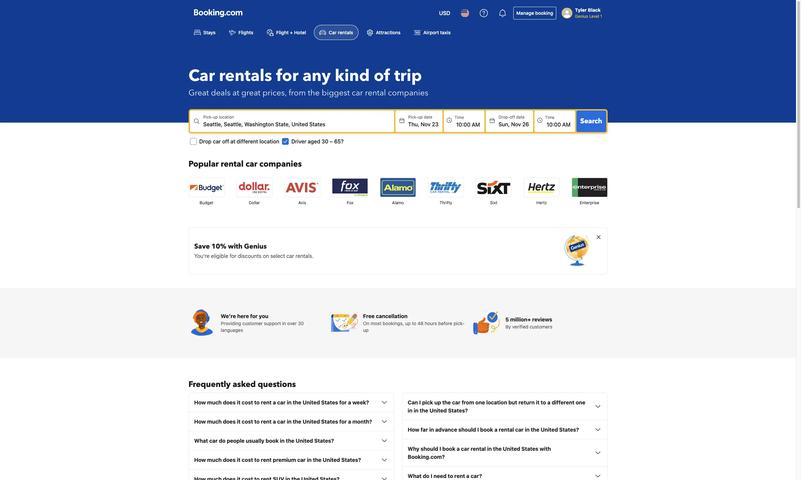 Task type: describe. For each thing, give the bounding box(es) containing it.
up left 48
[[405, 321, 411, 326]]

car for car rentals for any kind of trip great deals at great prices, from the biggest car rental companies
[[189, 65, 215, 87]]

save
[[194, 242, 210, 251]]

0 horizontal spatial do
[[219, 438, 226, 444]]

flight + hotel
[[276, 30, 306, 35]]

how for how much does it cost to rent premium car in the united states?
[[194, 457, 206, 463]]

companies inside car rentals for any kind of trip great deals at great prices, from the biggest car rental companies
[[388, 87, 429, 99]]

does for how much does it cost to rent premium car in the united states?
[[223, 457, 236, 463]]

million+
[[510, 317, 531, 323]]

location inside can i pick up the car from one location but return it to a different one in in the united states?
[[487, 400, 507, 406]]

week?
[[353, 400, 369, 406]]

in inside dropdown button
[[287, 419, 292, 425]]

a left week?
[[348, 400, 351, 406]]

how for how far in advance should i book a rental car in the united states?
[[408, 427, 420, 433]]

you're
[[194, 253, 210, 259]]

can i pick up the car from one location but return it to a different one in in the united states?
[[408, 400, 586, 414]]

stays
[[203, 30, 216, 35]]

pick-up location
[[203, 115, 234, 120]]

sun,
[[499, 121, 510, 127]]

30 inside we're here for you providing customer support in over 30 languages
[[298, 321, 304, 326]]

customer
[[242, 321, 263, 326]]

airport
[[424, 30, 439, 35]]

5 million+ reviews image
[[473, 309, 500, 336]]

rent for how much does it cost to rent premium car in the united states?
[[261, 457, 272, 463]]

advance
[[435, 427, 457, 433]]

should inside why should i book a car rental in the united states with booking.com?
[[421, 446, 439, 452]]

bookings,
[[383, 321, 404, 326]]

what car do people usually book in the united states?
[[194, 438, 334, 444]]

by
[[506, 324, 511, 330]]

free cancellation image
[[331, 309, 358, 336]]

in inside we're here for you providing customer support in over 30 languages
[[282, 321, 286, 326]]

+
[[290, 30, 293, 35]]

–
[[330, 138, 333, 145]]

states? inside can i pick up the car from one location but return it to a different one in in the united states?
[[448, 408, 468, 414]]

from inside car rentals for any kind of trip great deals at great prices, from the biggest car rental companies
[[289, 87, 306, 99]]

cost for how much does it cost to rent a car in the united states for a month?
[[242, 419, 253, 425]]

alamo logo image
[[381, 178, 416, 197]]

hotel
[[294, 30, 306, 35]]

10%
[[212, 242, 226, 251]]

frequently
[[189, 379, 231, 390]]

thrifty logo image
[[429, 178, 464, 197]]

does for how much does it cost to rent a car in the united states for a month?
[[223, 419, 236, 425]]

a down questions
[[273, 400, 276, 406]]

hertz logo image
[[524, 178, 560, 197]]

usd
[[439, 10, 451, 16]]

for inside dropdown button
[[340, 419, 347, 425]]

for inside we're here for you providing customer support in over 30 languages
[[250, 313, 258, 319]]

rent for how much does it cost to rent a car in the united states for a month?
[[261, 419, 272, 425]]

much for how much does it cost to rent a car in the united states for a week?
[[207, 400, 222, 406]]

how much does it cost to rent a car in the united states for a week?
[[194, 400, 369, 406]]

hertz
[[537, 200, 547, 205]]

for inside car rentals for any kind of trip great deals at great prices, from the biggest car rental companies
[[276, 65, 299, 87]]

driver aged 30 – 65?
[[292, 138, 344, 145]]

stays link
[[189, 25, 221, 40]]

languages
[[221, 327, 243, 333]]

we're
[[221, 313, 236, 319]]

rental inside why should i book a car rental in the united states with booking.com?
[[471, 446, 486, 452]]

rentals.
[[296, 253, 314, 259]]

prices,
[[263, 87, 287, 99]]

2 one from the left
[[576, 400, 586, 406]]

what do i need to rent a car? button
[[408, 472, 602, 480]]

23
[[432, 121, 439, 127]]

on
[[363, 321, 370, 326]]

0 vertical spatial 30
[[322, 138, 329, 145]]

black
[[588, 7, 601, 13]]

free cancellation on most bookings, up to 48 hours before pick- up
[[363, 313, 465, 333]]

drop
[[199, 138, 212, 145]]

pick-
[[454, 321, 465, 326]]

trip
[[394, 65, 422, 87]]

genius inside "tyler black genius level 1"
[[575, 14, 588, 19]]

how for how much does it cost to rent a car in the united states for a month?
[[194, 419, 206, 425]]

1 vertical spatial companies
[[260, 159, 302, 170]]

how far in advance should i book a rental car in the united states?
[[408, 427, 579, 433]]

how much does it cost to rent a car in the united states for a month? button
[[194, 418, 388, 426]]

what for what car do people usually book in the united states?
[[194, 438, 208, 444]]

any
[[303, 65, 331, 87]]

support
[[264, 321, 281, 326]]

a left 'month?'
[[348, 419, 351, 425]]

booking.com?
[[408, 454, 445, 460]]

to inside can i pick up the car from one location but return it to a different one in in the united states?
[[541, 400, 546, 406]]

how much does it cost to rent a car in the united states for a week? button
[[194, 399, 388, 407]]

how much does it cost to rent a car in the united states for a month?
[[194, 419, 372, 425]]

level
[[590, 14, 599, 19]]

the inside how much does it cost to rent a car in the united states for a month? dropdown button
[[293, 419, 302, 425]]

booking
[[536, 10, 553, 16]]

people
[[227, 438, 245, 444]]

alamo
[[392, 200, 404, 205]]

tyler black genius level 1
[[575, 7, 602, 19]]

here
[[237, 313, 249, 319]]

booking.com online hotel reservations image
[[194, 9, 242, 17]]

5
[[506, 317, 509, 323]]

save 10% with genius you're eligible for discounts on select car rentals.
[[194, 242, 314, 259]]

before
[[439, 321, 453, 326]]

car inside car rentals for any kind of trip great deals at great prices, from the biggest car rental companies
[[352, 87, 363, 99]]

attractions link
[[361, 25, 406, 40]]

does for how much does it cost to rent a car in the united states for a week?
[[223, 400, 236, 406]]

rentals for car rentals
[[338, 30, 353, 35]]

free
[[363, 313, 375, 319]]

thu,
[[408, 121, 420, 127]]

can
[[408, 400, 418, 406]]

with inside why should i book a car rental in the united states with booking.com?
[[540, 446, 551, 452]]

budget
[[200, 200, 213, 205]]

0 vertical spatial location
[[219, 115, 234, 120]]

frequently asked questions
[[189, 379, 296, 390]]

up down deals
[[213, 115, 218, 120]]

it for how much does it cost to rent a car in the united states for a week?
[[237, 400, 241, 406]]

it for how much does it cost to rent a car in the united states for a month?
[[237, 419, 241, 425]]

united inside dropdown button
[[303, 419, 320, 425]]

states inside why should i book a car rental in the united states with booking.com?
[[522, 446, 539, 452]]

the right pick
[[443, 400, 451, 406]]

of
[[374, 65, 390, 87]]

car inside dropdown button
[[277, 419, 286, 425]]

we're here for you image
[[189, 309, 216, 336]]

1 vertical spatial off
[[222, 138, 229, 145]]

nov for 26
[[511, 121, 521, 127]]

the inside why should i book a car rental in the united states with booking.com?
[[493, 446, 502, 452]]

aged
[[308, 138, 320, 145]]

biggest
[[322, 87, 350, 99]]

car for car rentals
[[329, 30, 337, 35]]

deals
[[211, 87, 231, 99]]

states for week?
[[321, 400, 338, 406]]

cost for how much does it cost to rent a car in the united states for a week?
[[242, 400, 253, 406]]

airport taxis link
[[409, 25, 456, 40]]

1
[[601, 14, 602, 19]]

how much does it cost to rent premium car in the united states? button
[[194, 456, 388, 464]]

off inside drop-off date sun, nov 26
[[510, 115, 515, 120]]

a inside can i pick up the car from one location but return it to a different one in in the united states?
[[548, 400, 551, 406]]

cost for how much does it cost to rent premium car in the united states?
[[242, 457, 253, 463]]

the inside "how far in advance should i book a rental car in the united states?" dropdown button
[[531, 427, 540, 433]]

return
[[519, 400, 535, 406]]

we're here for you providing customer support in over 30 languages
[[221, 313, 304, 333]]

the down pick
[[420, 408, 428, 414]]

much for how much does it cost to rent a car in the united states for a month?
[[207, 419, 222, 425]]

enterprise logo image
[[572, 178, 608, 197]]

kind
[[335, 65, 370, 87]]

pick-up date thu, nov 23
[[408, 115, 439, 127]]

up down on
[[363, 327, 369, 333]]



Task type: locate. For each thing, give the bounding box(es) containing it.
i up 'booking.com?'
[[440, 446, 441, 452]]

3 much from the top
[[207, 457, 222, 463]]

1 vertical spatial cost
[[242, 419, 253, 425]]

car inside car rentals for any kind of trip great deals at great prices, from the biggest car rental companies
[[189, 65, 215, 87]]

to right the 'return'
[[541, 400, 546, 406]]

nov left 23
[[421, 121, 431, 127]]

pick- inside pick-up date thu, nov 23
[[408, 115, 418, 120]]

2 vertical spatial cost
[[242, 457, 253, 463]]

0 vertical spatial book
[[480, 427, 493, 433]]

avis logo image
[[285, 178, 320, 197]]

to inside dropdown button
[[254, 419, 260, 425]]

up up thu,
[[418, 115, 423, 120]]

off up sun,
[[510, 115, 515, 120]]

a inside why should i book a car rental in the united states with booking.com?
[[457, 446, 460, 452]]

car right hotel
[[329, 30, 337, 35]]

1 does from the top
[[223, 400, 236, 406]]

1 horizontal spatial book
[[443, 446, 456, 452]]

0 horizontal spatial 30
[[298, 321, 304, 326]]

over
[[287, 321, 297, 326]]

most
[[371, 321, 382, 326]]

companies down trip
[[388, 87, 429, 99]]

pick- up thu,
[[408, 115, 418, 120]]

a down 'advance' at the bottom of the page
[[457, 446, 460, 452]]

1 vertical spatial do
[[423, 473, 430, 479]]

pick- up drop
[[203, 115, 213, 120]]

location down deals
[[219, 115, 234, 120]]

should right 'advance' at the bottom of the page
[[459, 427, 476, 433]]

1 vertical spatial car
[[189, 65, 215, 87]]

flight + hotel link
[[262, 25, 312, 40]]

0 horizontal spatial pick-
[[203, 115, 213, 120]]

26
[[523, 121, 529, 127]]

fox
[[347, 200, 354, 205]]

2 cost from the top
[[242, 419, 253, 425]]

much
[[207, 400, 222, 406], [207, 419, 222, 425], [207, 457, 222, 463]]

i inside can i pick up the car from one location but return it to a different one in in the united states?
[[419, 400, 421, 406]]

a down how much does it cost to rent a car in the united states for a week?
[[273, 419, 276, 425]]

at left great
[[233, 87, 239, 99]]

1 horizontal spatial pick-
[[408, 115, 418, 120]]

1 vertical spatial states
[[321, 419, 338, 425]]

genius up discounts
[[244, 242, 267, 251]]

0 vertical spatial different
[[237, 138, 258, 145]]

car inside can i pick up the car from one location but return it to a different one in in the united states?
[[452, 400, 461, 406]]

rent down questions
[[261, 400, 272, 406]]

date inside pick-up date thu, nov 23
[[424, 115, 433, 120]]

date for 23
[[424, 115, 433, 120]]

pick
[[422, 400, 433, 406]]

book down 'advance' at the bottom of the page
[[443, 446, 456, 452]]

cancellation
[[376, 313, 408, 319]]

the down any
[[308, 87, 320, 99]]

pick-
[[203, 115, 213, 120], [408, 115, 418, 120]]

0 horizontal spatial date
[[424, 115, 433, 120]]

up right pick
[[435, 400, 441, 406]]

at up popular rental car companies at the top left of page
[[231, 138, 235, 145]]

why
[[408, 446, 420, 452]]

genius down the tyler
[[575, 14, 588, 19]]

does up people
[[223, 419, 236, 425]]

1 one from the left
[[476, 400, 485, 406]]

airport taxis
[[424, 30, 451, 35]]

it down people
[[237, 457, 241, 463]]

the down how much does it cost to rent a car in the united states for a month? dropdown button
[[286, 438, 295, 444]]

fox logo image
[[333, 178, 368, 197]]

asked
[[233, 379, 256, 390]]

in inside why should i book a car rental in the united states with booking.com?
[[487, 446, 492, 452]]

0 vertical spatial companies
[[388, 87, 429, 99]]

can i pick up the car from one location but return it to a different one in in the united states? button
[[408, 399, 602, 415]]

rentals inside car rentals for any kind of trip great deals at great prices, from the biggest car rental companies
[[219, 65, 272, 87]]

0 horizontal spatial from
[[289, 87, 306, 99]]

thrifty
[[440, 200, 452, 205]]

but
[[509, 400, 517, 406]]

1 horizontal spatial with
[[540, 446, 551, 452]]

usually
[[246, 438, 265, 444]]

companies
[[388, 87, 429, 99], [260, 159, 302, 170]]

1 vertical spatial genius
[[244, 242, 267, 251]]

it right the 'return'
[[536, 400, 540, 406]]

1 horizontal spatial companies
[[388, 87, 429, 99]]

2 much from the top
[[207, 419, 222, 425]]

states down "how far in advance should i book a rental car in the united states?" dropdown button
[[522, 446, 539, 452]]

0 vertical spatial genius
[[575, 14, 588, 19]]

48
[[418, 321, 424, 326]]

0 vertical spatial do
[[219, 438, 226, 444]]

why should i book a car rental in the united states with booking.com?
[[408, 446, 551, 460]]

for left 'month?'
[[340, 419, 347, 425]]

at
[[233, 87, 239, 99], [231, 138, 235, 145]]

0 vertical spatial cost
[[242, 400, 253, 406]]

i left need
[[431, 473, 433, 479]]

30 right over
[[298, 321, 304, 326]]

i
[[419, 400, 421, 406], [478, 427, 479, 433], [440, 446, 441, 452], [431, 473, 433, 479]]

date up 23
[[424, 115, 433, 120]]

date for 26
[[516, 115, 525, 120]]

rent up what car do people usually book in the united states?
[[261, 419, 272, 425]]

pick- for pick-up location
[[203, 115, 213, 120]]

how for how much does it cost to rent a car in the united states for a week?
[[194, 400, 206, 406]]

the inside what car do people usually book in the united states? dropdown button
[[286, 438, 295, 444]]

cost down asked
[[242, 400, 253, 406]]

nov for 23
[[421, 121, 431, 127]]

off
[[510, 115, 515, 120], [222, 138, 229, 145]]

for left week?
[[340, 400, 347, 406]]

does
[[223, 400, 236, 406], [223, 419, 236, 425], [223, 457, 236, 463]]

2 horizontal spatial book
[[480, 427, 493, 433]]

book up why should i book a car rental in the united states with booking.com?
[[480, 427, 493, 433]]

select
[[271, 253, 285, 259]]

search button
[[577, 111, 607, 132]]

for up customer
[[250, 313, 258, 319]]

what car do people usually book in the united states? button
[[194, 437, 388, 445]]

rent for how much does it cost to rent a car in the united states for a week?
[[261, 400, 272, 406]]

1 horizontal spatial should
[[459, 427, 476, 433]]

genius inside save 10% with genius you're eligible for discounts on select car rentals.
[[244, 242, 267, 251]]

i up why should i book a car rental in the united states with booking.com?
[[478, 427, 479, 433]]

how much does it cost to rent premium car in the united states?
[[194, 457, 361, 463]]

book inside why should i book a car rental in the united states with booking.com?
[[443, 446, 456, 452]]

0 horizontal spatial nov
[[421, 121, 431, 127]]

usd button
[[435, 5, 455, 21]]

0 vertical spatial states
[[321, 400, 338, 406]]

it down the frequently asked questions
[[237, 400, 241, 406]]

2 horizontal spatial location
[[487, 400, 507, 406]]

2 vertical spatial states
[[522, 446, 539, 452]]

2 vertical spatial book
[[443, 446, 456, 452]]

2 does from the top
[[223, 419, 236, 425]]

1 vertical spatial from
[[462, 400, 474, 406]]

1 horizontal spatial car
[[329, 30, 337, 35]]

popular rental car companies
[[189, 159, 302, 170]]

1 horizontal spatial what
[[408, 473, 422, 479]]

should up 'booking.com?'
[[421, 446, 439, 452]]

1 vertical spatial rentals
[[219, 65, 272, 87]]

at inside car rentals for any kind of trip great deals at great prices, from the biggest car rental companies
[[233, 87, 239, 99]]

1 much from the top
[[207, 400, 222, 406]]

2 nov from the left
[[511, 121, 521, 127]]

0 vertical spatial does
[[223, 400, 236, 406]]

1 date from the left
[[424, 115, 433, 120]]

1 vertical spatial location
[[260, 138, 279, 145]]

1 horizontal spatial nov
[[511, 121, 521, 127]]

companies down driver
[[260, 159, 302, 170]]

to left 48
[[412, 321, 417, 326]]

the up how much does it cost to rent a car in the united states for a month? dropdown button
[[293, 400, 302, 406]]

0 horizontal spatial with
[[228, 242, 243, 251]]

different
[[237, 138, 258, 145], [552, 400, 575, 406]]

cost down 'usually'
[[242, 457, 253, 463]]

65?
[[334, 138, 344, 145]]

the down the 'return'
[[531, 427, 540, 433]]

rental down of
[[365, 87, 386, 99]]

rentals for car rentals for any kind of trip great deals at great prices, from the biggest car rental companies
[[219, 65, 272, 87]]

much for how much does it cost to rent premium car in the united states?
[[207, 457, 222, 463]]

0 vertical spatial much
[[207, 400, 222, 406]]

how inside dropdown button
[[194, 419, 206, 425]]

rental inside car rentals for any kind of trip great deals at great prices, from the biggest car rental companies
[[365, 87, 386, 99]]

it up people
[[237, 419, 241, 425]]

budget logo image
[[189, 178, 224, 197]]

0 horizontal spatial car
[[189, 65, 215, 87]]

dollar
[[249, 200, 260, 205]]

5 million+ reviews by verified customers
[[506, 317, 553, 330]]

attractions
[[376, 30, 401, 35]]

0 horizontal spatial one
[[476, 400, 485, 406]]

1 horizontal spatial from
[[462, 400, 474, 406]]

how far in advance should i book a rental car in the united states? button
[[408, 426, 602, 434]]

on
[[263, 253, 269, 259]]

cost inside dropdown button
[[242, 419, 253, 425]]

enterprise
[[580, 200, 600, 205]]

0 horizontal spatial genius
[[244, 242, 267, 251]]

it inside can i pick up the car from one location but return it to a different one in in the united states?
[[536, 400, 540, 406]]

0 horizontal spatial should
[[421, 446, 439, 452]]

car rentals for any kind of trip great deals at great prices, from the biggest car rental companies
[[189, 65, 429, 99]]

0 vertical spatial off
[[510, 115, 515, 120]]

rental down the drop car off at different location
[[221, 159, 244, 170]]

car
[[352, 87, 363, 99], [213, 138, 221, 145], [246, 159, 258, 170], [287, 253, 294, 259], [277, 400, 286, 406], [452, 400, 461, 406], [277, 419, 286, 425], [516, 427, 524, 433], [209, 438, 218, 444], [461, 446, 470, 452], [297, 457, 306, 463]]

0 vertical spatial at
[[233, 87, 239, 99]]

do left people
[[219, 438, 226, 444]]

2 pick- from the left
[[408, 115, 418, 120]]

states for month?
[[321, 419, 338, 425]]

much inside dropdown button
[[207, 419, 222, 425]]

1 horizontal spatial genius
[[575, 14, 588, 19]]

the inside 'how much does it cost to rent premium car in the united states?' dropdown button
[[313, 457, 322, 463]]

pick- for pick-up date thu, nov 23
[[408, 115, 418, 120]]

a down can i pick up the car from one location but return it to a different one in in the united states?
[[495, 427, 498, 433]]

drop-off date sun, nov 26
[[499, 115, 529, 127]]

for right eligible
[[230, 253, 237, 259]]

1 cost from the top
[[242, 400, 253, 406]]

1 horizontal spatial date
[[516, 115, 525, 120]]

rental down can i pick up the car from one location but return it to a different one in in the united states? dropdown button
[[499, 427, 514, 433]]

location left the but
[[487, 400, 507, 406]]

1 nov from the left
[[421, 121, 431, 127]]

united inside why should i book a car rental in the united states with booking.com?
[[503, 446, 521, 452]]

nov inside pick-up date thu, nov 23
[[421, 121, 431, 127]]

1 horizontal spatial do
[[423, 473, 430, 479]]

providing
[[221, 321, 241, 326]]

in
[[282, 321, 286, 326], [287, 400, 292, 406], [408, 408, 413, 414], [414, 408, 419, 414], [287, 419, 292, 425], [429, 427, 434, 433], [525, 427, 530, 433], [280, 438, 285, 444], [487, 446, 492, 452], [307, 457, 312, 463]]

why should i book a car rental in the united states with booking.com? button
[[408, 445, 602, 461]]

1 vertical spatial at
[[231, 138, 235, 145]]

3 cost from the top
[[242, 457, 253, 463]]

rent left car?
[[455, 473, 465, 479]]

1 horizontal spatial location
[[260, 138, 279, 145]]

1 vertical spatial what
[[408, 473, 422, 479]]

drop-
[[499, 115, 510, 120]]

car inside save 10% with genius you're eligible for discounts on select car rentals.
[[287, 253, 294, 259]]

0 horizontal spatial what
[[194, 438, 208, 444]]

i inside why should i book a car rental in the united states with booking.com?
[[440, 446, 441, 452]]

a right the 'return'
[[548, 400, 551, 406]]

0 vertical spatial from
[[289, 87, 306, 99]]

flight
[[276, 30, 289, 35]]

i right can
[[419, 400, 421, 406]]

up inside can i pick up the car from one location but return it to a different one in in the united states?
[[435, 400, 441, 406]]

2 vertical spatial location
[[487, 400, 507, 406]]

0 vertical spatial what
[[194, 438, 208, 444]]

rental
[[365, 87, 386, 99], [221, 159, 244, 170], [499, 427, 514, 433], [471, 446, 486, 452]]

what for what do i need to rent a car?
[[408, 473, 422, 479]]

rental inside "how far in advance should i book a rental car in the united states?" dropdown button
[[499, 427, 514, 433]]

different inside can i pick up the car from one location but return it to a different one in in the united states?
[[552, 400, 575, 406]]

to right need
[[448, 473, 453, 479]]

rentals
[[338, 30, 353, 35], [219, 65, 272, 87]]

for inside dropdown button
[[340, 400, 347, 406]]

search
[[581, 117, 602, 126]]

reviews
[[532, 317, 553, 323]]

nov left 26
[[511, 121, 521, 127]]

nov inside drop-off date sun, nov 26
[[511, 121, 521, 127]]

the inside car rentals for any kind of trip great deals at great prices, from the biggest car rental companies
[[308, 87, 320, 99]]

2 date from the left
[[516, 115, 525, 120]]

states inside how much does it cost to rent a car in the united states for a week? dropdown button
[[321, 400, 338, 406]]

1 horizontal spatial rentals
[[338, 30, 353, 35]]

sixt logo image
[[476, 178, 512, 197]]

book right 'usually'
[[266, 438, 279, 444]]

1 vertical spatial does
[[223, 419, 236, 425]]

flights
[[239, 30, 253, 35]]

0 horizontal spatial different
[[237, 138, 258, 145]]

Pick-up location field
[[203, 120, 394, 128]]

1 horizontal spatial different
[[552, 400, 575, 406]]

the down what car do people usually book in the united states? dropdown button
[[313, 457, 322, 463]]

1 vertical spatial 30
[[298, 321, 304, 326]]

what do i need to rent a car?
[[408, 473, 482, 479]]

eligible
[[211, 253, 228, 259]]

rental down 'how far in advance should i book a rental car in the united states?'
[[471, 446, 486, 452]]

0 vertical spatial car
[[329, 30, 337, 35]]

united
[[303, 400, 320, 406], [430, 408, 447, 414], [303, 419, 320, 425], [541, 427, 558, 433], [296, 438, 313, 444], [503, 446, 521, 452], [323, 457, 340, 463]]

rent inside dropdown button
[[261, 419, 272, 425]]

date inside drop-off date sun, nov 26
[[516, 115, 525, 120]]

with inside save 10% with genius you're eligible for discounts on select car rentals.
[[228, 242, 243, 251]]

car rentals
[[329, 30, 353, 35]]

1 vertical spatial with
[[540, 446, 551, 452]]

0 horizontal spatial companies
[[260, 159, 302, 170]]

the inside how much does it cost to rent a car in the united states for a week? dropdown button
[[293, 400, 302, 406]]

states
[[321, 400, 338, 406], [321, 419, 338, 425], [522, 446, 539, 452]]

united inside can i pick up the car from one location but return it to a different one in in the united states?
[[430, 408, 447, 414]]

it for how much does it cost to rent premium car in the united states?
[[237, 457, 241, 463]]

0 horizontal spatial off
[[222, 138, 229, 145]]

states left 'month?'
[[321, 419, 338, 425]]

up inside pick-up date thu, nov 23
[[418, 115, 423, 120]]

does down people
[[223, 457, 236, 463]]

month?
[[353, 419, 372, 425]]

0 vertical spatial should
[[459, 427, 476, 433]]

car inside why should i book a car rental in the united states with booking.com?
[[461, 446, 470, 452]]

1 pick- from the left
[[203, 115, 213, 120]]

location
[[219, 115, 234, 120], [260, 138, 279, 145], [487, 400, 507, 406]]

2 vertical spatial does
[[223, 457, 236, 463]]

1 vertical spatial book
[[266, 438, 279, 444]]

0 horizontal spatial location
[[219, 115, 234, 120]]

it inside dropdown button
[[237, 419, 241, 425]]

0 horizontal spatial rentals
[[219, 65, 272, 87]]

dollar logo image
[[237, 178, 272, 197]]

great
[[189, 87, 209, 99]]

manage booking link
[[514, 7, 557, 19]]

for inside save 10% with genius you're eligible for discounts on select car rentals.
[[230, 253, 237, 259]]

to down asked
[[254, 400, 260, 406]]

rent left premium
[[261, 457, 272, 463]]

30 left '–'
[[322, 138, 329, 145]]

to inside free cancellation on most bookings, up to 48 hours before pick- up
[[412, 321, 417, 326]]

2 vertical spatial much
[[207, 457, 222, 463]]

car up great
[[189, 65, 215, 87]]

1 horizontal spatial 30
[[322, 138, 329, 145]]

to down 'usually'
[[254, 457, 260, 463]]

should
[[459, 427, 476, 433], [421, 446, 439, 452]]

cost up 'usually'
[[242, 419, 253, 425]]

date up 26
[[516, 115, 525, 120]]

1 vertical spatial much
[[207, 419, 222, 425]]

what
[[194, 438, 208, 444], [408, 473, 422, 479]]

30
[[322, 138, 329, 145], [298, 321, 304, 326]]

does down the frequently asked questions
[[223, 400, 236, 406]]

0 vertical spatial with
[[228, 242, 243, 251]]

from inside can i pick up the car from one location but return it to a different one in in the united states?
[[462, 400, 474, 406]]

the down 'how far in advance should i book a rental car in the united states?'
[[493, 446, 502, 452]]

for up prices,
[[276, 65, 299, 87]]

a left car?
[[467, 473, 470, 479]]

to up 'usually'
[[254, 419, 260, 425]]

1 horizontal spatial one
[[576, 400, 586, 406]]

states left week?
[[321, 400, 338, 406]]

off right drop
[[222, 138, 229, 145]]

do
[[219, 438, 226, 444], [423, 473, 430, 479]]

cost
[[242, 400, 253, 406], [242, 419, 253, 425], [242, 457, 253, 463]]

from
[[289, 87, 306, 99], [462, 400, 474, 406]]

do left need
[[423, 473, 430, 479]]

one
[[476, 400, 485, 406], [576, 400, 586, 406]]

1 horizontal spatial off
[[510, 115, 515, 120]]

1 vertical spatial should
[[421, 446, 439, 452]]

great
[[241, 87, 261, 99]]

driver
[[292, 138, 307, 145]]

the up what car do people usually book in the united states? dropdown button
[[293, 419, 302, 425]]

0 vertical spatial rentals
[[338, 30, 353, 35]]

1 vertical spatial different
[[552, 400, 575, 406]]

0 horizontal spatial book
[[266, 438, 279, 444]]

discounts
[[238, 253, 262, 259]]

location left driver
[[260, 138, 279, 145]]

drop car off at different location
[[199, 138, 279, 145]]

does inside dropdown button
[[223, 419, 236, 425]]

3 does from the top
[[223, 457, 236, 463]]

sixt
[[490, 200, 498, 205]]

taxis
[[440, 30, 451, 35]]

states inside how much does it cost to rent a car in the united states for a month? dropdown button
[[321, 419, 338, 425]]



Task type: vqa. For each thing, say whether or not it's contained in the screenshot.
bottommost RENTALS
yes



